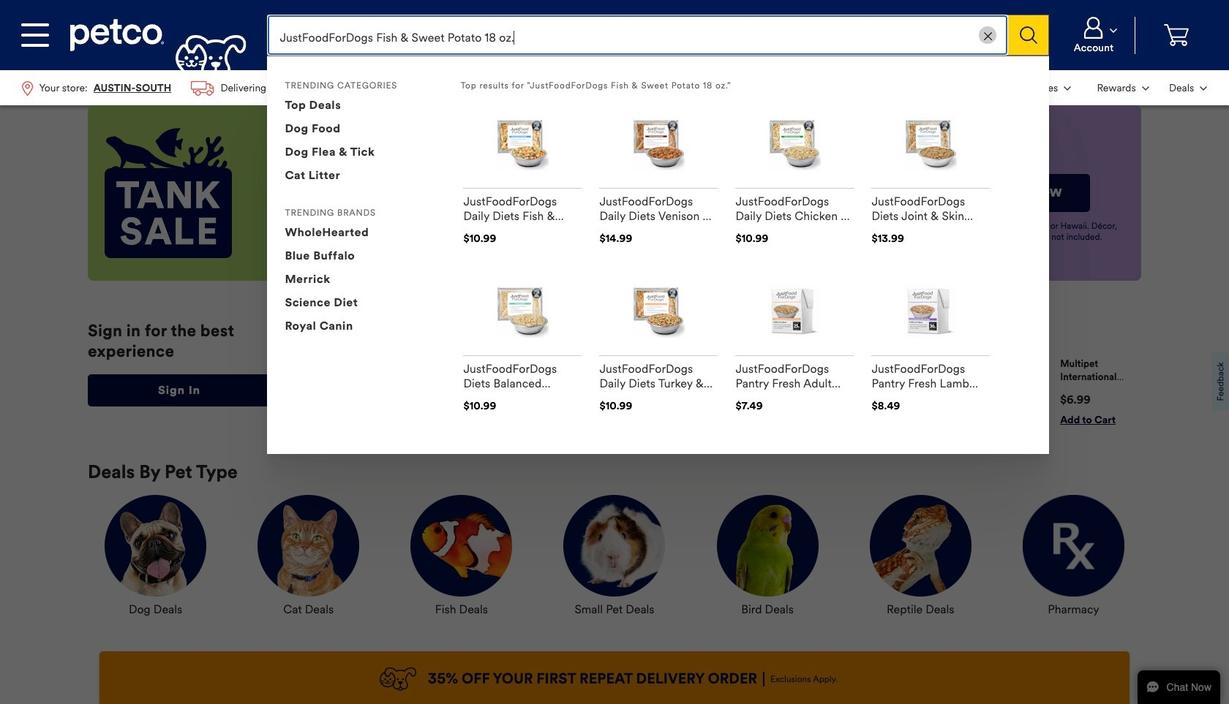 Task type: vqa. For each thing, say whether or not it's contained in the screenshot.
Cat Deals Image
yes



Task type: locate. For each thing, give the bounding box(es) containing it.
cat deals image
[[258, 496, 360, 597]]

fish deals image
[[411, 496, 513, 597]]

list
[[12, 70, 327, 106], [1010, 70, 1218, 106], [306, 346, 1142, 438]]

1 list item from the left
[[448, 358, 575, 427]]

tank sale. image
[[105, 128, 232, 259]]

search image
[[1020, 26, 1038, 44]]

bird deals image
[[717, 496, 819, 597]]

list item
[[448, 358, 575, 427], [589, 358, 717, 427], [731, 358, 859, 427], [873, 358, 1000, 427]]

Search search field
[[267, 15, 1009, 56]]



Task type: describe. For each thing, give the bounding box(es) containing it.
2 list item from the left
[[589, 358, 717, 427]]

reptile deals image
[[870, 496, 972, 597]]

dog deals image
[[105, 496, 206, 597]]

3 list item from the left
[[731, 358, 859, 427]]

4 list item from the left
[[873, 358, 1000, 427]]

small pet deals image
[[564, 496, 666, 597]]

pet pharmacy image
[[1023, 496, 1125, 597]]

clear search field text image
[[984, 32, 992, 40]]



